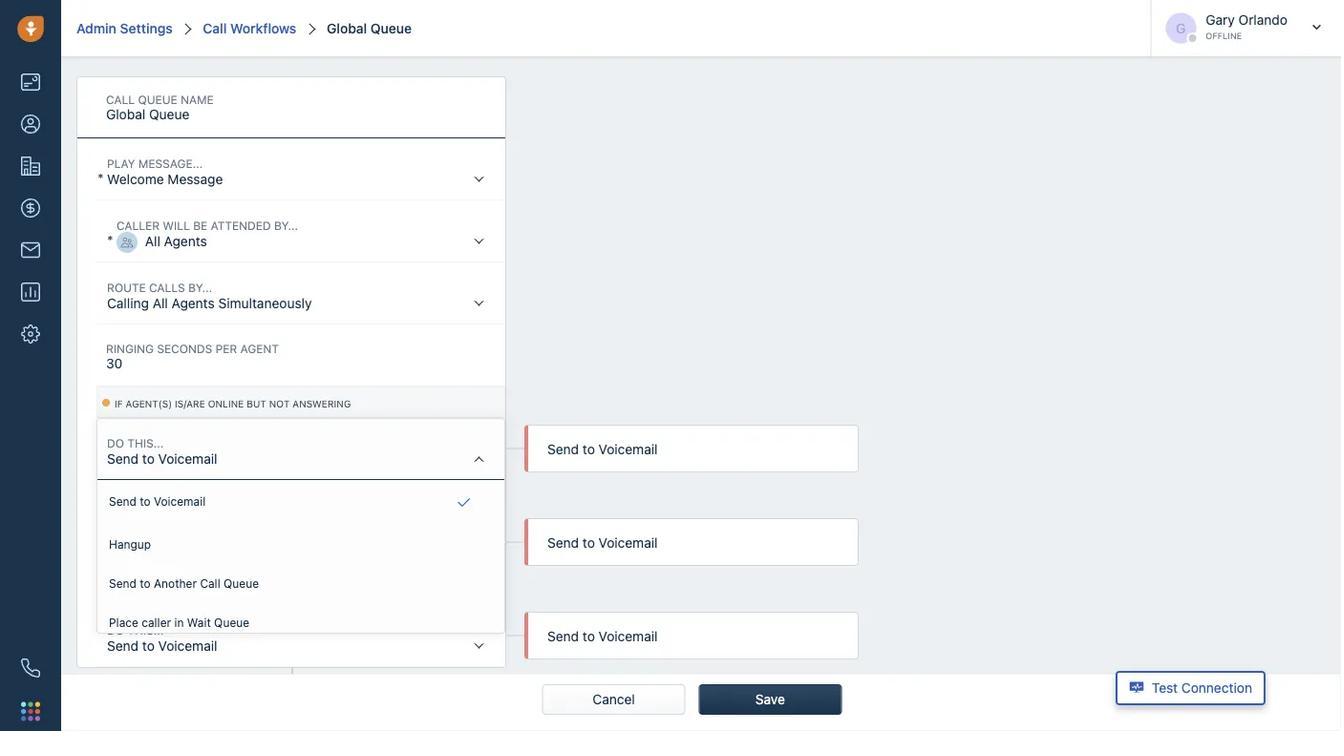 Task type: vqa. For each thing, say whether or not it's contained in the screenshot.
Most
no



Task type: locate. For each thing, give the bounding box(es) containing it.
0 vertical spatial but
[[247, 399, 266, 410]]

1 is/are from the top
[[175, 399, 205, 410]]

but
[[247, 399, 266, 410], [247, 493, 266, 504]]

agents inside button
[[164, 233, 207, 249]]

welcome message
[[107, 171, 223, 187]]

0 vertical spatial if
[[115, 399, 123, 410]]

call
[[203, 20, 227, 36], [200, 577, 220, 590]]

0 vertical spatial online
[[208, 399, 244, 410]]

queue for send to another call queue
[[224, 577, 259, 590]]

1 vertical spatial online
[[208, 493, 244, 504]]

test connection
[[1152, 681, 1253, 697]]

phone element
[[11, 650, 50, 688]]

admin settings
[[76, 20, 173, 36]]

send
[[547, 442, 579, 458], [107, 451, 139, 467], [109, 495, 137, 509], [547, 536, 579, 551], [107, 545, 139, 560], [109, 577, 137, 590], [547, 629, 579, 645], [107, 638, 139, 654]]

if agent(s) is/are online but not answering
[[115, 399, 351, 410]]

2 agent(s) from the top
[[126, 493, 172, 504]]

send to another call queue
[[109, 577, 259, 590]]

calling
[[107, 295, 149, 311]]

call left workflows
[[203, 20, 227, 36]]

2 vertical spatial queue
[[214, 616, 249, 629]]

online
[[208, 399, 244, 410], [208, 493, 244, 504]]

queue
[[371, 20, 412, 36], [224, 577, 259, 590], [214, 616, 249, 629]]

voicemail
[[599, 442, 658, 458], [158, 451, 217, 467], [154, 495, 206, 509], [599, 536, 658, 551], [158, 545, 217, 560], [599, 629, 658, 645], [158, 638, 217, 654]]

freshworks switcher image
[[21, 703, 40, 722]]

queue for place caller in wait queue
[[214, 616, 249, 629]]

online left the not
[[208, 399, 244, 410]]

0 vertical spatial all
[[145, 233, 160, 249]]

online for busy
[[208, 493, 244, 504]]

send to voicemail button
[[97, 513, 504, 574], [97, 607, 504, 668]]

send inside option
[[109, 495, 137, 509]]

1 vertical spatial but
[[247, 493, 266, 504]]

send to voicemail inside send to voicemail dropdown button
[[107, 451, 217, 467]]

None field
[[96, 91, 428, 137], [96, 340, 505, 386], [96, 91, 428, 137], [96, 340, 505, 386]]

1 vertical spatial if
[[115, 493, 123, 504]]

2 online from the top
[[208, 493, 244, 504]]

test
[[1152, 681, 1178, 697]]

agents down all agents
[[172, 295, 215, 311]]

* for welcome message 'button'
[[97, 171, 104, 186]]

workflows
[[230, 20, 296, 36]]

1 vertical spatial *
[[107, 233, 113, 248]]

0 vertical spatial queue
[[371, 20, 412, 36]]

1 agent(s) from the top
[[126, 399, 172, 410]]

* left group image
[[107, 233, 113, 248]]

2 but from the top
[[247, 493, 266, 504]]

if
[[115, 399, 123, 410], [115, 493, 123, 504], [115, 586, 123, 597]]

queue right global
[[371, 20, 412, 36]]

queue right wait
[[214, 616, 249, 629]]

call right 'another'
[[200, 577, 220, 590]]

* left welcome
[[97, 171, 104, 186]]

2 if from the top
[[115, 493, 123, 504]]

agent(s) for if agent(s)  is/are online but busy
[[126, 493, 172, 504]]

1 vertical spatial call
[[200, 577, 220, 590]]

busy
[[269, 493, 295, 504]]

if offline
[[115, 586, 166, 597]]

all right group image
[[145, 233, 160, 249]]

0 horizontal spatial *
[[97, 171, 104, 186]]

1 if from the top
[[115, 399, 123, 410]]

is/are
[[175, 399, 205, 410], [175, 493, 205, 504]]

0 vertical spatial agents
[[164, 233, 207, 249]]

0 vertical spatial is/are
[[175, 399, 205, 410]]

global queue
[[327, 20, 412, 36]]

all
[[145, 233, 160, 249], [153, 295, 168, 311]]

queue right 'another'
[[224, 577, 259, 590]]

2 is/are from the top
[[175, 493, 205, 504]]

list box containing send to voicemail
[[97, 481, 504, 640]]

but left busy
[[247, 493, 266, 504]]

agent(s)
[[126, 399, 172, 410], [126, 493, 172, 504]]

send to voicemail
[[547, 442, 658, 458], [107, 451, 217, 467], [109, 495, 206, 509], [547, 536, 658, 551], [107, 545, 217, 560], [547, 629, 658, 645], [107, 638, 217, 654]]

to
[[583, 442, 595, 458], [142, 451, 155, 467], [140, 495, 151, 509], [583, 536, 595, 551], [142, 545, 155, 560], [140, 577, 151, 590], [583, 629, 595, 645], [142, 638, 155, 654]]

online left busy
[[208, 493, 244, 504]]

1 vertical spatial send to voicemail button
[[97, 607, 504, 668]]

if for if agent(s)  is/are online but busy
[[115, 493, 123, 504]]

agents
[[164, 233, 207, 249], [172, 295, 215, 311]]

*
[[97, 171, 104, 186], [107, 233, 113, 248]]

welcome
[[107, 171, 164, 187]]

1 vertical spatial queue
[[224, 577, 259, 590]]

all right the calling at left top
[[153, 295, 168, 311]]

send to voicemail button
[[97, 419, 504, 481]]

but left the not
[[247, 399, 266, 410]]

list box
[[97, 481, 504, 640]]

tick image
[[458, 492, 470, 515]]

1 horizontal spatial *
[[107, 233, 113, 248]]

0 vertical spatial send to voicemail button
[[97, 513, 504, 574]]

if agent(s)  is/are online but busy
[[115, 493, 295, 504]]

3 if from the top
[[115, 586, 123, 597]]

is/are up send to another call queue
[[175, 493, 205, 504]]

agents right group image
[[164, 233, 207, 249]]

place
[[109, 616, 138, 629]]

0 vertical spatial agent(s)
[[126, 399, 172, 410]]

online for not
[[208, 399, 244, 410]]

0 vertical spatial *
[[97, 171, 104, 186]]

1 but from the top
[[247, 399, 266, 410]]

2 vertical spatial if
[[115, 586, 123, 597]]

1 vertical spatial is/are
[[175, 493, 205, 504]]

place caller in wait queue
[[109, 616, 249, 629]]

call workflows link
[[199, 20, 296, 36]]

is/are left the not
[[175, 399, 205, 410]]

1 online from the top
[[208, 399, 244, 410]]

1 vertical spatial agent(s)
[[126, 493, 172, 504]]



Task type: describe. For each thing, give the bounding box(es) containing it.
to inside send to voicemail option
[[140, 495, 151, 509]]

but for not
[[247, 399, 266, 410]]

cancel
[[593, 692, 635, 708]]

offline
[[1206, 31, 1242, 41]]

group image
[[117, 232, 138, 253]]

in
[[174, 616, 184, 629]]

agent(s) for if agent(s) is/are online but not answering
[[126, 399, 172, 410]]

call workflows
[[203, 20, 296, 36]]

g
[[1176, 20, 1186, 36]]

wait
[[187, 616, 211, 629]]

1 vertical spatial all
[[153, 295, 168, 311]]

1 send to voicemail button from the top
[[97, 513, 504, 574]]

send to voicemail inside send to voicemail option
[[109, 495, 206, 509]]

caller
[[142, 616, 171, 629]]

phone image
[[21, 659, 40, 678]]

offline
[[126, 586, 166, 597]]

another
[[154, 577, 197, 590]]

settings
[[120, 20, 173, 36]]

is/are for if agent(s)  is/are online but busy
[[175, 493, 205, 504]]

connection
[[1182, 681, 1253, 697]]

2 send to voicemail button from the top
[[97, 607, 504, 668]]

gary
[[1206, 12, 1235, 28]]

to inside send to voicemail dropdown button
[[142, 451, 155, 467]]

calling all agents simultaneously
[[107, 295, 312, 311]]

voicemail inside send to voicemail option
[[154, 495, 206, 509]]

* for all agents button
[[107, 233, 113, 248]]

send to voicemail option
[[101, 484, 501, 523]]

cancel link
[[581, 686, 647, 715]]

all agents button
[[107, 202, 504, 263]]

answering
[[293, 399, 351, 410]]

save
[[756, 692, 785, 708]]

simultaneously
[[218, 295, 312, 311]]

admin
[[76, 20, 116, 36]]

0 vertical spatial call
[[203, 20, 227, 36]]

orlando
[[1239, 12, 1288, 28]]

not
[[269, 399, 290, 410]]

send inside dropdown button
[[107, 451, 139, 467]]

if for if agent(s) is/are online but not answering
[[115, 399, 123, 410]]

all agents
[[145, 233, 207, 249]]

global
[[327, 20, 367, 36]]

hangup
[[109, 538, 151, 551]]

message
[[168, 171, 223, 187]]

voicemail inside send to voicemail dropdown button
[[158, 451, 217, 467]]

admin settings link
[[76, 20, 173, 36]]

is/are for if agent(s) is/are online but not answering
[[175, 399, 205, 410]]

gary orlando offline
[[1206, 12, 1288, 41]]

1 vertical spatial agents
[[172, 295, 215, 311]]

but for busy
[[247, 493, 266, 504]]

all inside button
[[145, 233, 160, 249]]

welcome message button
[[97, 139, 504, 201]]



